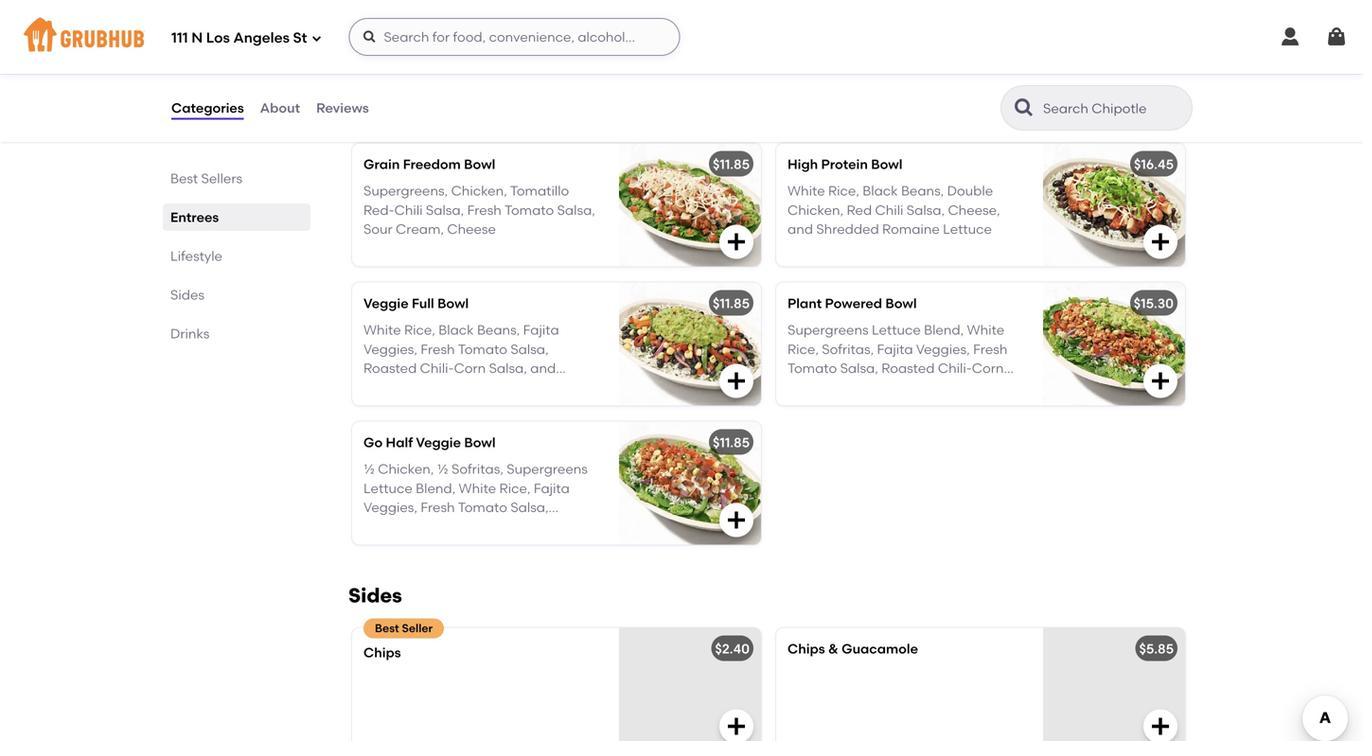Task type: describe. For each thing, give the bounding box(es) containing it.
half
[[386, 434, 413, 451]]

black for red
[[863, 183, 898, 199]]

tomato inside white rice, black beans, fajita veggies, fresh tomato salsa, roasted chili-corn salsa, and guacamole
[[458, 341, 508, 357]]

light
[[364, 44, 396, 60]]

lettuce inside supergreens lettuce blend, chicken, fajita veggies, fresh tomato salsa, and guacamole
[[872, 44, 921, 60]]

wholesome bowl image
[[1044, 4, 1186, 127]]

macros
[[429, 17, 478, 33]]

roasted inside white rice, black beans, fajita veggies, fresh tomato salsa, roasted chili-corn salsa, and guacamole
[[364, 361, 417, 377]]

2 ½ from the left
[[437, 461, 449, 477]]

fajita inside light rice, black beans, chicken, fajita veggies, fresh tomato salsa, guacamole, and extra romaine lettuce
[[364, 63, 400, 79]]

sides tab
[[170, 285, 303, 305]]

rice, inside supergreens lettuce blend, white rice, sofritas, fajita veggies, fresh tomato salsa, roasted chili-corn salsa, and guacamole
[[788, 341, 819, 357]]

$15.30
[[1134, 295, 1174, 311]]

guacamole,
[[364, 82, 444, 98]]

svg image for $11.85
[[725, 370, 748, 392]]

sofritas, inside supergreens lettuce blend, white rice, sofritas, fajita veggies, fresh tomato salsa, roasted chili-corn salsa, and guacamole
[[822, 341, 874, 357]]

sour inside ½ chicken, ½ sofritas, supergreens lettuce blend, white rice, fajita veggies, fresh tomato salsa, roasted chili-corn salsa, and sour cream
[[559, 519, 588, 535]]

about
[[260, 100, 300, 116]]

$2.40
[[715, 641, 750, 657]]

romaine inside light rice, black beans, chicken, fajita veggies, fresh tomato salsa, guacamole, and extra romaine lettuce
[[512, 82, 569, 98]]

and inside white rice, black beans, fajita veggies, fresh tomato salsa, roasted chili-corn salsa, and guacamole
[[531, 361, 556, 377]]

supergreens lettuce blend, chicken, fajita veggies, fresh tomato salsa, and guacamole
[[788, 44, 1023, 98]]

go half veggie bowl
[[364, 434, 496, 451]]

grain
[[364, 156, 400, 172]]

beans, for fresh
[[472, 44, 515, 60]]

corn inside supergreens lettuce blend, white rice, sofritas, fajita veggies, fresh tomato salsa, roasted chili-corn salsa, and guacamole
[[972, 361, 1004, 377]]

extra
[[475, 82, 509, 98]]

plant powered bowl
[[788, 295, 917, 311]]

lifestyle tab
[[170, 246, 303, 266]]

1 vertical spatial sides
[[348, 584, 402, 608]]

supergreens for veggies,
[[788, 44, 869, 60]]

roasted inside ½ chicken, ½ sofritas, supergreens lettuce blend, white rice, fajita veggies, fresh tomato salsa, roasted chili-corn salsa, and sour cream
[[364, 519, 417, 535]]

veggies, inside white rice, black beans, fajita veggies, fresh tomato salsa, roasted chili-corn salsa, and guacamole
[[364, 341, 418, 357]]

chicken, inside light rice, black beans, chicken, fajita veggies, fresh tomato salsa, guacamole, and extra romaine lettuce
[[518, 44, 574, 60]]

go
[[364, 434, 383, 451]]

bowl up ½ chicken, ½ sofritas, supergreens lettuce blend, white rice, fajita veggies, fresh tomato salsa, roasted chili-corn salsa, and sour cream
[[464, 434, 496, 451]]

1 horizontal spatial chips
[[788, 641, 825, 657]]

1 vertical spatial veggie
[[416, 434, 461, 451]]

shredded
[[817, 221, 879, 237]]

salsa, inside white rice, black beans, double chicken, red chili salsa, cheese, and shredded romaine lettuce
[[907, 202, 945, 218]]

seller
[[402, 622, 433, 635]]

svg image inside main navigation navigation
[[311, 33, 322, 44]]

lifestyle
[[170, 248, 222, 264]]

bowl for plant powered bowl
[[886, 295, 917, 311]]

supergreens lettuce blend, white rice, sofritas, fajita veggies, fresh tomato salsa, roasted chili-corn salsa, and guacamole
[[788, 322, 1008, 396]]

plant
[[788, 295, 822, 311]]

reviews
[[316, 100, 369, 116]]

search icon image
[[1013, 97, 1036, 119]]

balanced
[[364, 17, 426, 33]]

rice, for veggies,
[[399, 44, 430, 60]]

best for sellers
[[170, 170, 198, 187]]

bowl for veggie full bowl
[[438, 295, 469, 311]]

½ chicken, ½ sofritas, supergreens lettuce blend, white rice, fajita veggies, fresh tomato salsa, roasted chili-corn salsa, and sour cream
[[364, 461, 588, 554]]

white rice, black beans, double chicken, red chili salsa, cheese, and shredded romaine lettuce
[[788, 183, 1001, 237]]

corn inside ½ chicken, ½ sofritas, supergreens lettuce blend, white rice, fajita veggies, fresh tomato salsa, roasted chili-corn salsa, and sour cream
[[454, 519, 486, 535]]

reviews button
[[315, 74, 370, 142]]

chips image
[[619, 628, 761, 741]]

white inside ½ chicken, ½ sofritas, supergreens lettuce blend, white rice, fajita veggies, fresh tomato salsa, roasted chili-corn salsa, and sour cream
[[459, 481, 496, 497]]

fresh inside white rice, black beans, fajita veggies, fresh tomato salsa, roasted chili-corn salsa, and guacamole
[[421, 341, 455, 357]]

corn inside white rice, black beans, fajita veggies, fresh tomato salsa, roasted chili-corn salsa, and guacamole
[[454, 361, 486, 377]]

&
[[829, 641, 839, 657]]

cream,
[[396, 221, 444, 237]]

fresh inside ½ chicken, ½ sofritas, supergreens lettuce blend, white rice, fajita veggies, fresh tomato salsa, roasted chili-corn salsa, and sour cream
[[421, 500, 455, 516]]

Search for food, convenience, alcohol... search field
[[349, 18, 680, 56]]

light rice, black beans, chicken, fajita veggies, fresh tomato salsa, guacamole, and extra romaine lettuce
[[364, 44, 588, 117]]

veggies, inside supergreens lettuce blend, chicken, fajita veggies, fresh tomato salsa, and guacamole
[[827, 63, 881, 79]]

bowl for high protein bowl
[[871, 156, 903, 172]]

tomato inside ½ chicken, ½ sofritas, supergreens lettuce blend, white rice, fajita veggies, fresh tomato salsa, roasted chili-corn salsa, and sour cream
[[458, 500, 508, 516]]

fresh inside light rice, black beans, chicken, fajita veggies, fresh tomato salsa, guacamole, and extra romaine lettuce
[[460, 63, 494, 79]]

veggies, inside ½ chicken, ½ sofritas, supergreens lettuce blend, white rice, fajita veggies, fresh tomato salsa, roasted chili-corn salsa, and sour cream
[[364, 500, 418, 516]]

go half veggie bowl image
[[619, 422, 761, 545]]

bowl for grain freedom bowl
[[464, 156, 496, 172]]

white inside white rice, black beans, fajita veggies, fresh tomato salsa, roasted chili-corn salsa, and guacamole
[[364, 322, 401, 338]]

blend, for chicken,
[[924, 44, 964, 60]]

111 n los angeles st
[[171, 29, 307, 47]]

entrees
[[170, 209, 219, 225]]

supergreens for sofritas,
[[788, 322, 869, 338]]

sofritas, inside ½ chicken, ½ sofritas, supergreens lettuce blend, white rice, fajita veggies, fresh tomato salsa, roasted chili-corn salsa, and sour cream
[[452, 461, 504, 477]]

st
[[293, 29, 307, 47]]

tomato inside supergreens lettuce blend, white rice, sofritas, fajita veggies, fresh tomato salsa, roasted chili-corn salsa, and guacamole
[[788, 361, 837, 377]]

svg image for $16.45
[[1150, 230, 1172, 253]]

chicken, inside supergreens lettuce blend, chicken, fajita veggies, fresh tomato salsa, and guacamole
[[967, 44, 1023, 60]]

lettuce inside supergreens lettuce blend, white rice, sofritas, fajita veggies, fresh tomato salsa, roasted chili-corn salsa, and guacamole
[[872, 322, 921, 338]]

grain freedom bowl image
[[619, 143, 761, 266]]

chili- inside ½ chicken, ½ sofritas, supergreens lettuce blend, white rice, fajita veggies, fresh tomato salsa, roasted chili-corn salsa, and sour cream
[[420, 519, 454, 535]]

lettuce inside light rice, black beans, chicken, fajita veggies, fresh tomato salsa, guacamole, and extra romaine lettuce
[[364, 101, 413, 117]]

red-
[[364, 202, 395, 218]]

white inside white rice, black beans, double chicken, red chili salsa, cheese, and shredded romaine lettuce
[[788, 183, 825, 199]]

full
[[412, 295, 434, 311]]

salsa, inside light rice, black beans, chicken, fajita veggies, fresh tomato salsa, guacamole, and extra romaine lettuce
[[550, 63, 588, 79]]



Task type: vqa. For each thing, say whether or not it's contained in the screenshot.
Build to the bottom
no



Task type: locate. For each thing, give the bounding box(es) containing it.
bowl right powered
[[886, 295, 917, 311]]

protein
[[822, 156, 868, 172]]

black for fresh
[[439, 322, 474, 338]]

blend,
[[924, 44, 964, 60], [924, 322, 964, 338], [416, 481, 456, 497]]

0 horizontal spatial sofritas,
[[452, 461, 504, 477]]

0 horizontal spatial chips
[[364, 645, 401, 661]]

guacamole up half
[[364, 380, 440, 396]]

guacamole up high protein bowl
[[817, 82, 893, 98]]

chicken,
[[518, 44, 574, 60], [967, 44, 1023, 60], [451, 183, 507, 199], [788, 202, 844, 218], [378, 461, 434, 477]]

$11.85
[[713, 156, 750, 172], [713, 295, 750, 311], [713, 434, 750, 451]]

svg image
[[311, 33, 322, 44], [1150, 230, 1172, 253], [725, 370, 748, 392], [1150, 715, 1172, 738]]

romaine
[[512, 82, 569, 98], [883, 221, 940, 237]]

0 vertical spatial veggie
[[364, 295, 409, 311]]

black
[[433, 44, 469, 60], [863, 183, 898, 199], [439, 322, 474, 338]]

los
[[206, 29, 230, 47]]

white inside supergreens lettuce blend, white rice, sofritas, fajita veggies, fresh tomato salsa, roasted chili-corn salsa, and guacamole
[[967, 322, 1005, 338]]

1 horizontal spatial sides
[[348, 584, 402, 608]]

categories
[[171, 100, 244, 116]]

svg image for $5.85
[[1150, 715, 1172, 738]]

fajita
[[364, 63, 400, 79], [788, 63, 824, 79], [523, 322, 559, 338], [877, 341, 913, 357], [534, 481, 570, 497]]

blend, inside supergreens lettuce blend, chicken, fajita veggies, fresh tomato salsa, and guacamole
[[924, 44, 964, 60]]

svg image
[[1279, 26, 1302, 48], [1326, 26, 1348, 48], [362, 29, 377, 45], [1150, 91, 1172, 114], [725, 230, 748, 253], [1150, 370, 1172, 392], [725, 509, 748, 532], [725, 715, 748, 738]]

veggies, inside light rice, black beans, chicken, fajita veggies, fresh tomato salsa, guacamole, and extra romaine lettuce
[[403, 63, 457, 79]]

rice, inside ½ chicken, ½ sofritas, supergreens lettuce blend, white rice, fajita veggies, fresh tomato salsa, roasted chili-corn salsa, and sour cream
[[500, 481, 531, 497]]

0 vertical spatial sour
[[364, 221, 393, 237]]

sour
[[364, 221, 393, 237], [559, 519, 588, 535]]

rice,
[[399, 44, 430, 60], [829, 183, 860, 199], [404, 322, 436, 338], [788, 341, 819, 357], [500, 481, 531, 497]]

veggie right half
[[416, 434, 461, 451]]

beans, inside white rice, black beans, double chicken, red chili salsa, cheese, and shredded romaine lettuce
[[901, 183, 944, 199]]

salsa,
[[550, 63, 588, 79], [974, 63, 1012, 79], [426, 202, 464, 218], [557, 202, 596, 218], [907, 202, 945, 218], [511, 341, 549, 357], [489, 361, 527, 377], [840, 361, 879, 377], [788, 380, 826, 396], [511, 500, 549, 516], [489, 519, 527, 535]]

bowl right "full"
[[438, 295, 469, 311]]

beans, inside light rice, black beans, chicken, fajita veggies, fresh tomato salsa, guacamole, and extra romaine lettuce
[[472, 44, 515, 60]]

1 horizontal spatial chili
[[875, 202, 904, 218]]

veggie full bowl
[[364, 295, 469, 311]]

best left seller
[[375, 622, 399, 635]]

white
[[788, 183, 825, 199], [364, 322, 401, 338], [967, 322, 1005, 338], [459, 481, 496, 497]]

0 vertical spatial beans,
[[472, 44, 515, 60]]

drinks tab
[[170, 324, 303, 344]]

1 chili from the left
[[395, 202, 423, 218]]

best
[[170, 170, 198, 187], [375, 622, 399, 635]]

rice, for red
[[829, 183, 860, 199]]

fajita inside white rice, black beans, fajita veggies, fresh tomato salsa, roasted chili-corn salsa, and guacamole
[[523, 322, 559, 338]]

tomato
[[497, 63, 547, 79], [921, 63, 971, 79], [505, 202, 554, 218], [458, 341, 508, 357], [788, 361, 837, 377], [458, 500, 508, 516]]

tomato inside light rice, black beans, chicken, fajita veggies, fresh tomato salsa, guacamole, and extra romaine lettuce
[[497, 63, 547, 79]]

chili right 'red'
[[875, 202, 904, 218]]

chips
[[788, 641, 825, 657], [364, 645, 401, 661]]

0 vertical spatial $11.85
[[713, 156, 750, 172]]

drinks
[[170, 326, 210, 342]]

fresh inside supergreens, chicken, tomatillo red-chili salsa, fresh tomato salsa, sour cream, cheese
[[467, 202, 502, 218]]

2 vertical spatial beans,
[[477, 322, 520, 338]]

chili- inside white rice, black beans, fajita veggies, fresh tomato salsa, roasted chili-corn salsa, and guacamole
[[420, 361, 454, 377]]

chili
[[395, 202, 423, 218], [875, 202, 904, 218]]

sides down cream
[[348, 584, 402, 608]]

corn
[[454, 361, 486, 377], [972, 361, 1004, 377], [454, 519, 486, 535]]

cheese
[[447, 221, 496, 237]]

best sellers
[[170, 170, 243, 187]]

best seller chips
[[364, 622, 433, 661]]

rice, inside light rice, black beans, chicken, fajita veggies, fresh tomato salsa, guacamole, and extra romaine lettuce
[[399, 44, 430, 60]]

cheese,
[[948, 202, 1001, 218]]

best for seller
[[375, 622, 399, 635]]

1 vertical spatial blend,
[[924, 322, 964, 338]]

chili down supergreens,
[[395, 202, 423, 218]]

double
[[948, 183, 993, 199]]

½ down 'go'
[[364, 461, 375, 477]]

beans, for chili
[[901, 183, 944, 199]]

0 vertical spatial black
[[433, 44, 469, 60]]

2 vertical spatial black
[[439, 322, 474, 338]]

1 vertical spatial $11.85
[[713, 295, 750, 311]]

cream
[[364, 538, 408, 554]]

sour inside supergreens, chicken, tomatillo red-chili salsa, fresh tomato salsa, sour cream, cheese
[[364, 221, 393, 237]]

tomato inside supergreens, chicken, tomatillo red-chili salsa, fresh tomato salsa, sour cream, cheese
[[505, 202, 554, 218]]

sides inside tab
[[170, 287, 205, 303]]

1 vertical spatial supergreens
[[788, 322, 869, 338]]

fajita inside supergreens lettuce blend, white rice, sofritas, fajita veggies, fresh tomato salsa, roasted chili-corn salsa, and guacamole
[[877, 341, 913, 357]]

veggies,
[[403, 63, 457, 79], [827, 63, 881, 79], [364, 341, 418, 357], [916, 341, 970, 357], [364, 500, 418, 516]]

chili-
[[420, 361, 454, 377], [938, 361, 972, 377], [420, 519, 454, 535]]

0 horizontal spatial veggie
[[364, 295, 409, 311]]

black up 'red'
[[863, 183, 898, 199]]

black inside light rice, black beans, chicken, fajita veggies, fresh tomato salsa, guacamole, and extra romaine lettuce
[[433, 44, 469, 60]]

n
[[192, 29, 203, 47]]

guacamole inside white rice, black beans, fajita veggies, fresh tomato salsa, roasted chili-corn salsa, and guacamole
[[364, 380, 440, 396]]

sofritas, down go half veggie bowl
[[452, 461, 504, 477]]

1 horizontal spatial sour
[[559, 519, 588, 535]]

chicken, inside supergreens, chicken, tomatillo red-chili salsa, fresh tomato salsa, sour cream, cheese
[[451, 183, 507, 199]]

0 vertical spatial sides
[[170, 287, 205, 303]]

111
[[171, 29, 188, 47]]

best left sellers
[[170, 170, 198, 187]]

supergreens inside supergreens lettuce blend, white rice, sofritas, fajita veggies, fresh tomato salsa, roasted chili-corn salsa, and guacamole
[[788, 322, 869, 338]]

black down macros
[[433, 44, 469, 60]]

chicken, inside ½ chicken, ½ sofritas, supergreens lettuce blend, white rice, fajita veggies, fresh tomato salsa, roasted chili-corn salsa, and sour cream
[[378, 461, 434, 477]]

rice, inside white rice, black beans, fajita veggies, fresh tomato salsa, roasted chili-corn salsa, and guacamole
[[404, 322, 436, 338]]

romaine right extra on the top left of page
[[512, 82, 569, 98]]

freedom
[[403, 156, 461, 172]]

bowl up supergreens, chicken, tomatillo red-chili salsa, fresh tomato salsa, sour cream, cheese
[[464, 156, 496, 172]]

best sellers tab
[[170, 169, 303, 188]]

2 vertical spatial blend,
[[416, 481, 456, 497]]

romaine inside white rice, black beans, double chicken, red chili salsa, cheese, and shredded romaine lettuce
[[883, 221, 940, 237]]

and inside ½ chicken, ½ sofritas, supergreens lettuce blend, white rice, fajita veggies, fresh tomato salsa, roasted chili-corn salsa, and sour cream
[[531, 519, 556, 535]]

$11.85 for plant
[[713, 295, 750, 311]]

fresh
[[460, 63, 494, 79], [884, 63, 918, 79], [467, 202, 502, 218], [421, 341, 455, 357], [974, 341, 1008, 357], [421, 500, 455, 516]]

0 horizontal spatial sides
[[170, 287, 205, 303]]

rice, inside white rice, black beans, double chicken, red chili salsa, cheese, and shredded romaine lettuce
[[829, 183, 860, 199]]

veggie full bowl image
[[619, 283, 761, 406]]

grain freedom bowl
[[364, 156, 496, 172]]

tomato inside supergreens lettuce blend, chicken, fajita veggies, fresh tomato salsa, and guacamole
[[921, 63, 971, 79]]

roasted up cream
[[364, 519, 417, 535]]

2 vertical spatial $11.85
[[713, 434, 750, 451]]

best inside best seller chips
[[375, 622, 399, 635]]

and inside light rice, black beans, chicken, fajita veggies, fresh tomato salsa, guacamole, and extra romaine lettuce
[[447, 82, 472, 98]]

chili inside white rice, black beans, double chicken, red chili salsa, cheese, and shredded romaine lettuce
[[875, 202, 904, 218]]

fajita inside supergreens lettuce blend, chicken, fajita veggies, fresh tomato salsa, and guacamole
[[788, 63, 824, 79]]

0 vertical spatial blend,
[[924, 44, 964, 60]]

roasted
[[364, 361, 417, 377], [882, 361, 935, 377], [364, 519, 417, 535]]

fresh inside supergreens lettuce blend, chicken, fajita veggies, fresh tomato salsa, and guacamole
[[884, 63, 918, 79]]

powered
[[825, 295, 883, 311]]

entrees tab
[[170, 207, 303, 227]]

and inside supergreens lettuce blend, chicken, fajita veggies, fresh tomato salsa, and guacamole
[[788, 82, 813, 98]]

sellers
[[201, 170, 243, 187]]

balanced macros bowl image
[[619, 4, 761, 127]]

1 vertical spatial beans,
[[901, 183, 944, 199]]

and
[[447, 82, 472, 98], [788, 82, 813, 98], [788, 221, 813, 237], [531, 361, 556, 377], [829, 380, 855, 396], [531, 519, 556, 535]]

supergreens inside ½ chicken, ½ sofritas, supergreens lettuce blend, white rice, fajita veggies, fresh tomato salsa, roasted chili-corn salsa, and sour cream
[[507, 461, 588, 477]]

lettuce inside white rice, black beans, double chicken, red chili salsa, cheese, and shredded romaine lettuce
[[943, 221, 992, 237]]

bowl
[[481, 17, 512, 33], [464, 156, 496, 172], [871, 156, 903, 172], [438, 295, 469, 311], [886, 295, 917, 311], [464, 434, 496, 451]]

chicken, inside white rice, black beans, double chicken, red chili salsa, cheese, and shredded romaine lettuce
[[788, 202, 844, 218]]

$11.85 for high
[[713, 156, 750, 172]]

black for veggies,
[[433, 44, 469, 60]]

0 horizontal spatial sour
[[364, 221, 393, 237]]

guacamole inside supergreens lettuce blend, white rice, sofritas, fajita veggies, fresh tomato salsa, roasted chili-corn salsa, and guacamole
[[858, 380, 934, 396]]

blend, for white
[[924, 322, 964, 338]]

½ down go half veggie bowl
[[437, 461, 449, 477]]

sides up drinks
[[170, 287, 205, 303]]

chili inside supergreens, chicken, tomatillo red-chili salsa, fresh tomato salsa, sour cream, cheese
[[395, 202, 423, 218]]

blend, inside ½ chicken, ½ sofritas, supergreens lettuce blend, white rice, fajita veggies, fresh tomato salsa, roasted chili-corn salsa, and sour cream
[[416, 481, 456, 497]]

lettuce inside ½ chicken, ½ sofritas, supergreens lettuce blend, white rice, fajita veggies, fresh tomato salsa, roasted chili-corn salsa, and sour cream
[[364, 481, 413, 497]]

2 vertical spatial supergreens
[[507, 461, 588, 477]]

black inside white rice, black beans, fajita veggies, fresh tomato salsa, roasted chili-corn salsa, and guacamole
[[439, 322, 474, 338]]

chips & guacamole
[[788, 641, 919, 657]]

fajita inside ½ chicken, ½ sofritas, supergreens lettuce blend, white rice, fajita veggies, fresh tomato salsa, roasted chili-corn salsa, and sour cream
[[534, 481, 570, 497]]

veggie left "full"
[[364, 295, 409, 311]]

guacamole down powered
[[858, 380, 934, 396]]

angeles
[[233, 29, 290, 47]]

0 horizontal spatial chili
[[395, 202, 423, 218]]

balanced macros bowl
[[364, 17, 512, 33]]

salsa, inside supergreens lettuce blend, chicken, fajita veggies, fresh tomato salsa, and guacamole
[[974, 63, 1012, 79]]

about button
[[259, 74, 301, 142]]

rice, for fresh
[[404, 322, 436, 338]]

supergreens,
[[364, 183, 448, 199]]

1 vertical spatial sofritas,
[[452, 461, 504, 477]]

1 vertical spatial sour
[[559, 519, 588, 535]]

guacamole right &
[[842, 641, 919, 657]]

$16.45
[[1134, 156, 1174, 172]]

0 vertical spatial best
[[170, 170, 198, 187]]

0 vertical spatial supergreens
[[788, 44, 869, 60]]

black down veggie full bowl
[[439, 322, 474, 338]]

white rice, black beans, fajita veggies, fresh tomato salsa, roasted chili-corn salsa, and guacamole
[[364, 322, 559, 396]]

plant powered bowl image
[[1044, 283, 1186, 406]]

bowl for balanced macros bowl
[[481, 17, 512, 33]]

sofritas, down the plant powered bowl
[[822, 341, 874, 357]]

romaine right shredded
[[883, 221, 940, 237]]

high protein bowl image
[[1044, 143, 1186, 266]]

1 horizontal spatial best
[[375, 622, 399, 635]]

beans,
[[472, 44, 515, 60], [901, 183, 944, 199], [477, 322, 520, 338]]

and inside white rice, black beans, double chicken, red chili salsa, cheese, and shredded romaine lettuce
[[788, 221, 813, 237]]

fresh inside supergreens lettuce blend, white rice, sofritas, fajita veggies, fresh tomato salsa, roasted chili-corn salsa, and guacamole
[[974, 341, 1008, 357]]

beans, for tomato
[[477, 322, 520, 338]]

1 $11.85 from the top
[[713, 156, 750, 172]]

bowl right protein
[[871, 156, 903, 172]]

3 $11.85 from the top
[[713, 434, 750, 451]]

and inside supergreens lettuce blend, white rice, sofritas, fajita veggies, fresh tomato salsa, roasted chili-corn salsa, and guacamole
[[829, 380, 855, 396]]

2 $11.85 from the top
[[713, 295, 750, 311]]

supergreens, chicken, tomatillo red-chili salsa, fresh tomato salsa, sour cream, cheese
[[364, 183, 596, 237]]

0 horizontal spatial romaine
[[512, 82, 569, 98]]

chips inside best seller chips
[[364, 645, 401, 661]]

roasted down veggie full bowl
[[364, 361, 417, 377]]

categories button
[[170, 74, 245, 142]]

1 horizontal spatial sofritas,
[[822, 341, 874, 357]]

Search Chipotle search field
[[1042, 99, 1187, 117]]

blend, inside supergreens lettuce blend, white rice, sofritas, fajita veggies, fresh tomato salsa, roasted chili-corn salsa, and guacamole
[[924, 322, 964, 338]]

0 vertical spatial romaine
[[512, 82, 569, 98]]

beans, inside white rice, black beans, fajita veggies, fresh tomato salsa, roasted chili-corn salsa, and guacamole
[[477, 322, 520, 338]]

1 vertical spatial best
[[375, 622, 399, 635]]

1 horizontal spatial veggie
[[416, 434, 461, 451]]

1 horizontal spatial romaine
[[883, 221, 940, 237]]

lettuce
[[872, 44, 921, 60], [364, 101, 413, 117], [943, 221, 992, 237], [872, 322, 921, 338], [364, 481, 413, 497]]

veggies, inside supergreens lettuce blend, white rice, sofritas, fajita veggies, fresh tomato salsa, roasted chili-corn salsa, and guacamole
[[916, 341, 970, 357]]

high protein bowl
[[788, 156, 903, 172]]

supergreens
[[788, 44, 869, 60], [788, 322, 869, 338], [507, 461, 588, 477]]

$5.85
[[1140, 641, 1174, 657]]

roasted down powered
[[882, 361, 935, 377]]

chili- inside supergreens lettuce blend, white rice, sofritas, fajita veggies, fresh tomato salsa, roasted chili-corn salsa, and guacamole
[[938, 361, 972, 377]]

black inside white rice, black beans, double chicken, red chili salsa, cheese, and shredded romaine lettuce
[[863, 183, 898, 199]]

0 horizontal spatial ½
[[364, 461, 375, 477]]

main navigation navigation
[[0, 0, 1364, 74]]

high
[[788, 156, 818, 172]]

guacamole
[[817, 82, 893, 98], [364, 380, 440, 396], [858, 380, 934, 396], [842, 641, 919, 657]]

0 vertical spatial sofritas,
[[822, 341, 874, 357]]

bowl right macros
[[481, 17, 512, 33]]

roasted inside supergreens lettuce blend, white rice, sofritas, fajita veggies, fresh tomato salsa, roasted chili-corn salsa, and guacamole
[[882, 361, 935, 377]]

½
[[364, 461, 375, 477], [437, 461, 449, 477]]

tomatillo
[[510, 183, 569, 199]]

1 horizontal spatial ½
[[437, 461, 449, 477]]

guacamole inside supergreens lettuce blend, chicken, fajita veggies, fresh tomato salsa, and guacamole
[[817, 82, 893, 98]]

chips & guacamole image
[[1044, 628, 1186, 741]]

supergreens inside supergreens lettuce blend, chicken, fajita veggies, fresh tomato salsa, and guacamole
[[788, 44, 869, 60]]

sides
[[170, 287, 205, 303], [348, 584, 402, 608]]

sofritas,
[[822, 341, 874, 357], [452, 461, 504, 477]]

red
[[847, 202, 872, 218]]

0 horizontal spatial best
[[170, 170, 198, 187]]

supergreens lettuce blend, chicken, fajita veggies, fresh tomato salsa, and guacamole button
[[777, 4, 1186, 127]]

1 ½ from the left
[[364, 461, 375, 477]]

veggie
[[364, 295, 409, 311], [416, 434, 461, 451]]

1 vertical spatial black
[[863, 183, 898, 199]]

2 chili from the left
[[875, 202, 904, 218]]

1 vertical spatial romaine
[[883, 221, 940, 237]]

best inside tab
[[170, 170, 198, 187]]



